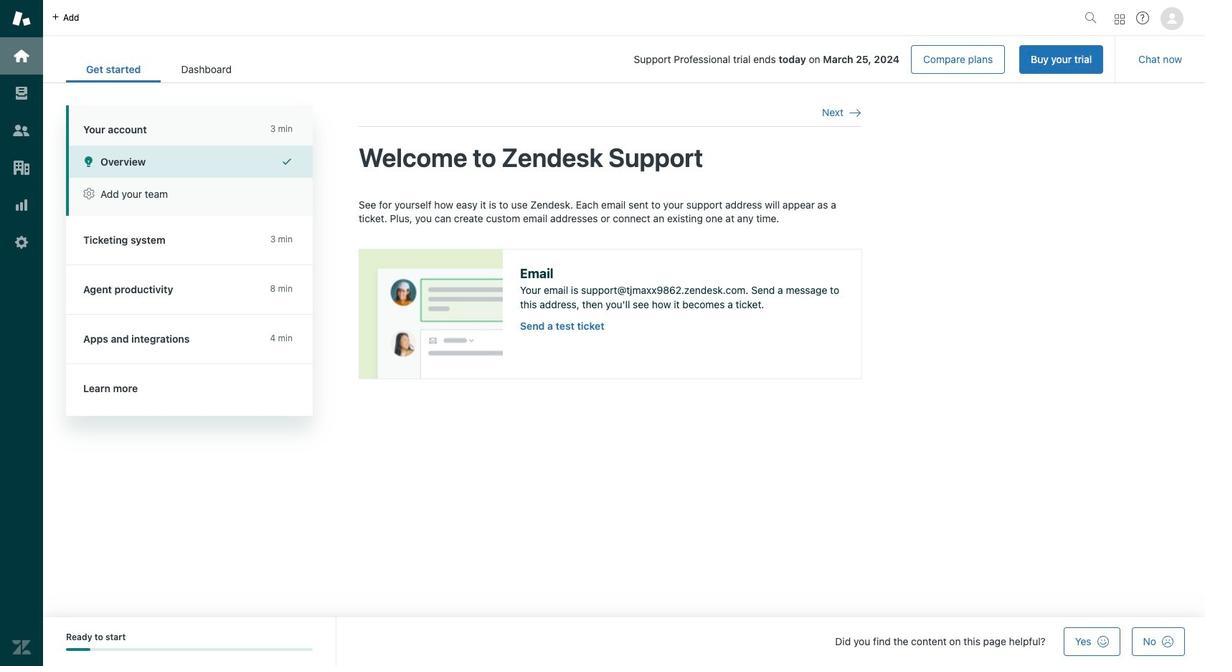 Task type: describe. For each thing, give the bounding box(es) containing it.
admin image
[[12, 233, 31, 252]]

customers image
[[12, 121, 31, 140]]

March 25, 2024 text field
[[824, 53, 900, 65]]

get help image
[[1137, 11, 1150, 24]]

zendesk image
[[12, 639, 31, 657]]

organizations image
[[12, 159, 31, 177]]



Task type: locate. For each thing, give the bounding box(es) containing it.
example of email conversation inside of the ticketing system and the customer is asking the agent about reimbursement policy. image
[[360, 250, 503, 379]]

views image
[[12, 84, 31, 103]]

get started image
[[12, 47, 31, 65]]

main element
[[0, 0, 43, 667]]

progress bar
[[66, 649, 313, 652]]

zendesk products image
[[1115, 14, 1125, 24]]

reporting image
[[12, 196, 31, 215]]

zendesk support image
[[12, 9, 31, 28]]

tab
[[161, 56, 252, 83]]

heading
[[66, 106, 313, 146]]

tab list
[[66, 56, 252, 83]]



Task type: vqa. For each thing, say whether or not it's contained in the screenshot.
secondary element
no



